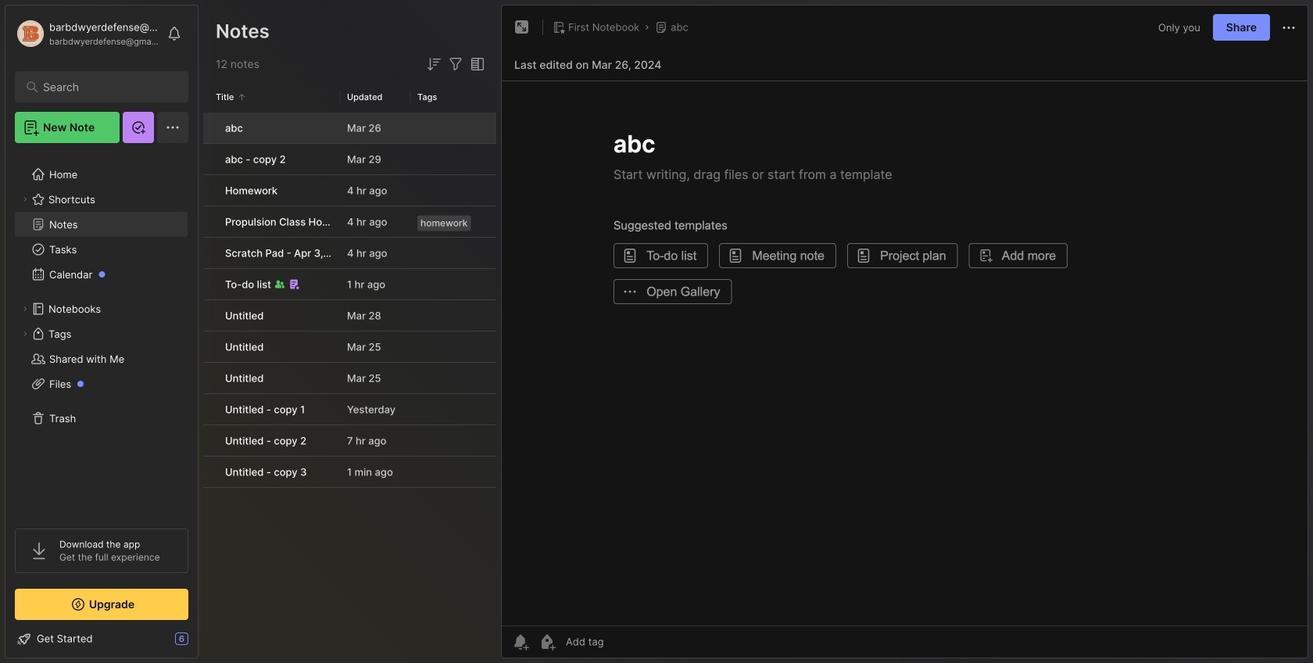 Task type: describe. For each thing, give the bounding box(es) containing it.
none search field inside main element
[[43, 77, 168, 96]]

4 cell from the top
[[203, 206, 216, 237]]

More actions field
[[1280, 18, 1299, 37]]

expand tags image
[[20, 329, 30, 339]]

View options field
[[465, 55, 487, 74]]

8 cell from the top
[[203, 332, 216, 362]]

expand note image
[[513, 18, 532, 37]]

expand notebooks image
[[20, 304, 30, 314]]

click to collapse image
[[197, 634, 209, 653]]

add a reminder image
[[511, 633, 530, 651]]

3 cell from the top
[[203, 175, 216, 206]]

Add filters field
[[447, 55, 465, 74]]

2 cell from the top
[[203, 144, 216, 174]]

Add tag field
[[565, 635, 682, 649]]

5 cell from the top
[[203, 238, 216, 268]]

note window element
[[501, 5, 1309, 662]]

add tag image
[[538, 633, 557, 651]]

main element
[[0, 0, 203, 663]]

6 cell from the top
[[203, 269, 216, 300]]



Task type: locate. For each thing, give the bounding box(es) containing it.
Note Editor text field
[[502, 81, 1308, 626]]

tree inside main element
[[5, 153, 198, 515]]

add filters image
[[447, 55, 465, 74]]

Account field
[[15, 18, 160, 49]]

Help and Learning task checklist field
[[5, 626, 198, 651]]

11 cell from the top
[[203, 425, 216, 456]]

None search field
[[43, 77, 168, 96]]

more actions image
[[1280, 18, 1299, 37]]

Search text field
[[43, 80, 168, 95]]

7 cell from the top
[[203, 300, 216, 331]]

1 cell from the top
[[203, 113, 216, 143]]

tree
[[5, 153, 198, 515]]

row group
[[203, 113, 497, 489]]

12 cell from the top
[[203, 457, 216, 487]]

9 cell from the top
[[203, 363, 216, 393]]

Sort options field
[[425, 55, 443, 74]]

10 cell from the top
[[203, 394, 216, 425]]

cell
[[203, 113, 216, 143], [203, 144, 216, 174], [203, 175, 216, 206], [203, 206, 216, 237], [203, 238, 216, 268], [203, 269, 216, 300], [203, 300, 216, 331], [203, 332, 216, 362], [203, 363, 216, 393], [203, 394, 216, 425], [203, 425, 216, 456], [203, 457, 216, 487]]



Task type: vqa. For each thing, say whether or not it's contained in the screenshot.
sixth cell from the bottom of the page
yes



